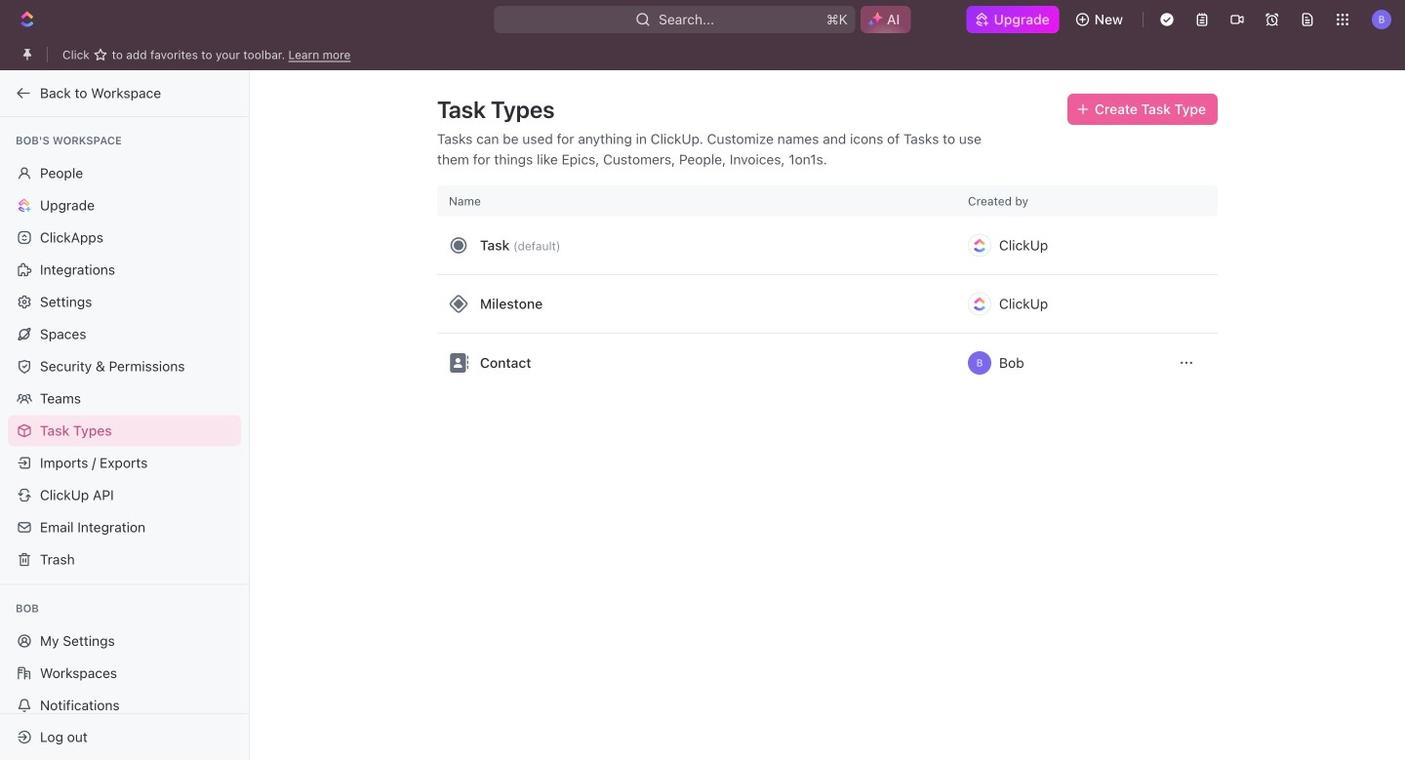 Task type: locate. For each thing, give the bounding box(es) containing it.
address book image
[[449, 353, 469, 373]]



Task type: vqa. For each thing, say whether or not it's contained in the screenshot.
1st Unread image from the bottom
no



